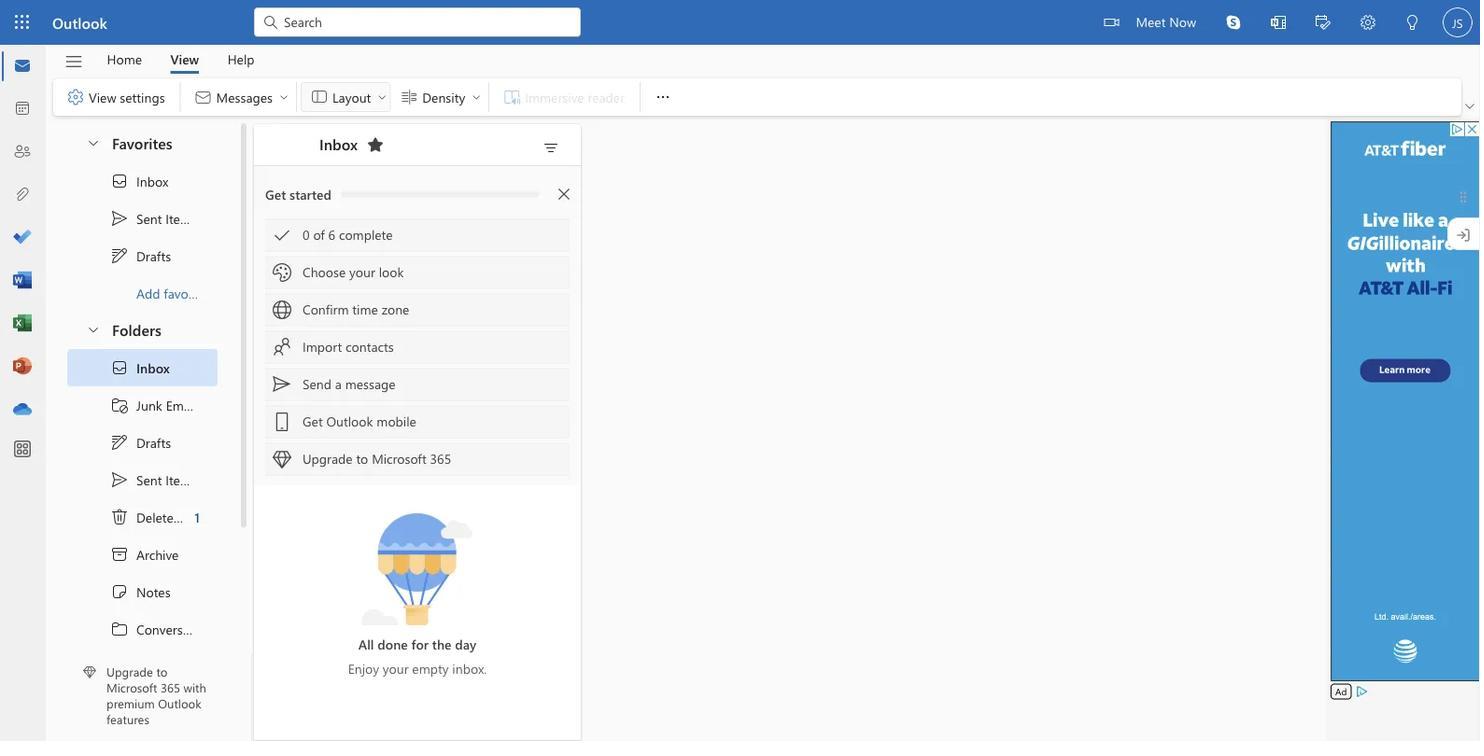 Task type: vqa. For each thing, say whether or not it's contained in the screenshot.


Task type: locate. For each thing, give the bounding box(es) containing it.
microsoft up features at the left of the page
[[107, 680, 157, 696]]

drafts
[[136, 247, 171, 265], [136, 434, 171, 452]]

with
[[184, 680, 206, 696]]

items right deleted
[[185, 509, 216, 526]]

 up add favorite tree item
[[110, 209, 129, 228]]

1 vertical spatial drafts
[[136, 434, 171, 452]]

items up favorite
[[166, 210, 197, 227]]

0 vertical spatial items
[[166, 210, 197, 227]]

layout
[[333, 88, 371, 105]]

2  from the top
[[110, 434, 129, 452]]

 inbox
[[110, 172, 169, 191], [110, 359, 170, 377]]

1 vertical spatial outlook
[[327, 413, 373, 430]]

0 vertical spatial  inbox
[[110, 172, 169, 191]]

 inside  layout 
[[377, 92, 388, 103]]

upgrade inside upgrade to microsoft 365 with premium outlook features
[[107, 664, 153, 681]]

 tree item
[[67, 387, 218, 424]]

 button inside favorites tree item
[[77, 125, 108, 160]]

your down "done"
[[383, 660, 409, 677]]

outlook inside upgrade to microsoft 365 with premium outlook features
[[158, 696, 202, 712]]

1  from the top
[[110, 247, 129, 265]]

home button
[[93, 45, 156, 74]]

folders tree item
[[67, 312, 218, 349]]

0 vertical spatial  tree item
[[67, 237, 218, 275]]

 for 
[[110, 434, 129, 452]]

0 horizontal spatial outlook
[[52, 12, 107, 32]]

1 vertical spatial  tree item
[[67, 424, 218, 462]]

your left look
[[350, 263, 375, 281]]

1 vertical spatial  drafts
[[110, 434, 171, 452]]

 tree item down favorites tree item
[[67, 200, 218, 237]]

0 vertical spatial outlook
[[52, 12, 107, 32]]

0 vertical spatial drafts
[[136, 247, 171, 265]]


[[1361, 15, 1376, 30]]

set your advertising preferences image
[[1355, 685, 1370, 700]]

inbox down favorites tree item
[[136, 173, 169, 190]]

0 vertical spatial 365
[[430, 450, 452, 468]]

all done for the day enjoy your empty inbox.
[[348, 636, 487, 677]]

sent up  "tree item"
[[136, 472, 162, 489]]

mobile
[[377, 413, 417, 430]]

0 horizontal spatial view
[[89, 88, 116, 105]]

 tree item up add
[[67, 237, 218, 275]]

 left 
[[278, 92, 290, 103]]

to
[[356, 450, 368, 468], [156, 664, 168, 681]]

1 vertical spatial 365
[[161, 680, 180, 696]]

folders
[[112, 319, 161, 339]]

0 horizontal spatial microsoft
[[107, 680, 157, 696]]

 inside favorites tree
[[110, 172, 129, 191]]

 up add favorite tree item
[[110, 247, 129, 265]]

365 inside message list section
[[430, 450, 452, 468]]

home
[[107, 50, 142, 68]]

 inside  messages 
[[278, 92, 290, 103]]

 tree item
[[67, 237, 218, 275], [67, 424, 218, 462]]

favorites
[[112, 132, 172, 153]]

1 horizontal spatial upgrade
[[303, 450, 353, 468]]

powerpoint image
[[13, 358, 32, 377]]

 inbox up  tree item
[[110, 359, 170, 377]]

density
[[423, 88, 466, 105]]

all
[[359, 636, 374, 653]]

0 vertical spatial 
[[110, 172, 129, 191]]

0 vertical spatial sent
[[136, 210, 162, 227]]

 down 
[[110, 434, 129, 452]]

 left folders
[[86, 322, 101, 337]]

tab list
[[93, 45, 269, 74]]

0 vertical spatial upgrade
[[303, 450, 353, 468]]

0 vertical spatial your
[[350, 263, 375, 281]]

1 horizontal spatial 365
[[430, 450, 452, 468]]

upgrade up 'premium' on the bottom left
[[107, 664, 153, 681]]


[[273, 376, 292, 394]]

 button
[[77, 125, 108, 160], [77, 312, 108, 347]]

get left started
[[265, 185, 286, 203]]

1 vertical spatial  tree item
[[67, 349, 218, 387]]

microsoft inside upgrade to microsoft 365 with premium outlook features
[[107, 680, 157, 696]]

 button left folders
[[77, 312, 108, 347]]

1 vertical spatial microsoft
[[107, 680, 157, 696]]

 inbox down favorites tree item
[[110, 172, 169, 191]]

0 horizontal spatial to
[[156, 664, 168, 681]]

1 drafts from the top
[[136, 247, 171, 265]]

2 vertical spatial items
[[185, 509, 216, 526]]

2  drafts from the top
[[110, 434, 171, 452]]

notes
[[136, 584, 171, 601]]

 layout 
[[310, 88, 388, 107]]

0 vertical spatial  button
[[77, 125, 108, 160]]

365 inside upgrade to microsoft 365 with premium outlook features
[[161, 680, 180, 696]]

0 vertical spatial 
[[110, 209, 129, 228]]

choose
[[303, 263, 346, 281]]

0 vertical spatial  drafts
[[110, 247, 171, 265]]

day
[[455, 636, 477, 653]]

add favorite tree item
[[67, 275, 218, 312]]

365
[[430, 450, 452, 468], [161, 680, 180, 696]]

0 vertical spatial 
[[110, 247, 129, 265]]

inbox up  junk email
[[136, 360, 170, 377]]


[[278, 92, 290, 103], [377, 92, 388, 103], [471, 92, 482, 103], [86, 135, 101, 150], [86, 322, 101, 337]]

 drafts down  tree item
[[110, 434, 171, 452]]

2  inbox from the top
[[110, 359, 170, 377]]

tree containing 
[[67, 349, 218, 723]]

settings
[[120, 88, 165, 105]]

1  button from the top
[[77, 125, 108, 160]]

2  tree item from the top
[[67, 349, 218, 387]]

microsoft down mobile
[[372, 450, 427, 468]]

1  from the top
[[110, 209, 129, 228]]

 button inside folders tree item
[[77, 312, 108, 347]]

upgrade to microsoft 365 with premium outlook features
[[107, 664, 206, 728]]

view button
[[157, 45, 213, 74]]

 inside favorites tree
[[110, 209, 129, 228]]


[[1227, 15, 1242, 30]]

your
[[350, 263, 375, 281], [383, 660, 409, 677]]

of
[[313, 226, 325, 243]]

microsoft for upgrade to microsoft 365 with premium outlook features
[[107, 680, 157, 696]]

inbox inside favorites tree
[[136, 173, 169, 190]]

1  tree item from the top
[[67, 237, 218, 275]]

view right  at the left top of page
[[89, 88, 116, 105]]

0 vertical spatial view
[[171, 50, 199, 68]]

inbox
[[320, 134, 358, 154], [136, 173, 169, 190], [136, 360, 170, 377]]

outlook banner
[[0, 0, 1481, 47]]

outlook up 
[[52, 12, 107, 32]]

 tree item
[[67, 536, 218, 574]]

look
[[379, 263, 404, 281]]


[[110, 209, 129, 228], [110, 471, 129, 490]]

 sent items up add
[[110, 209, 197, 228]]

 sent items inside favorites tree
[[110, 209, 197, 228]]

1 vertical spatial upgrade
[[107, 664, 153, 681]]

1  inbox from the top
[[110, 172, 169, 191]]

 drafts
[[110, 247, 171, 265], [110, 434, 171, 452]]

2  button from the top
[[77, 312, 108, 347]]

0 horizontal spatial 365
[[161, 680, 180, 696]]

1 vertical spatial  inbox
[[110, 359, 170, 377]]

microsoft inside message list section
[[372, 450, 427, 468]]

1 vertical spatial  tree item
[[67, 462, 218, 499]]

 tree item down junk
[[67, 424, 218, 462]]

2 vertical spatial inbox
[[136, 360, 170, 377]]

0 vertical spatial to
[[356, 450, 368, 468]]

0 vertical spatial  tree item
[[67, 200, 218, 237]]

to inside upgrade to microsoft 365 with premium outlook features
[[156, 664, 168, 681]]

drafts up add
[[136, 247, 171, 265]]

 left 
[[377, 92, 388, 103]]

1 vertical spatial sent
[[136, 472, 162, 489]]

get outlook mobile
[[303, 413, 417, 430]]

2 drafts from the top
[[136, 434, 171, 452]]


[[64, 52, 84, 71]]

drafts down  junk email
[[136, 434, 171, 452]]

 button
[[361, 130, 391, 160]]

2  from the top
[[110, 471, 129, 490]]

1 vertical spatial inbox
[[136, 173, 169, 190]]

outlook inside banner
[[52, 12, 107, 32]]

0 vertical spatial  tree item
[[67, 163, 218, 200]]

1 horizontal spatial to
[[356, 450, 368, 468]]

 tree item
[[67, 200, 218, 237], [67, 462, 218, 499]]

0 horizontal spatial get
[[265, 185, 286, 203]]

 inside favorites tree
[[110, 247, 129, 265]]

1 vertical spatial to
[[156, 664, 168, 681]]

1 horizontal spatial your
[[383, 660, 409, 677]]

done
[[378, 636, 408, 653]]

get for get outlook mobile
[[303, 413, 323, 430]]

left-rail-appbar navigation
[[4, 45, 41, 432]]

inbox left  button at the left top
[[320, 134, 358, 154]]

outlook right 'premium' on the bottom left
[[158, 696, 202, 712]]

 sent items
[[110, 209, 197, 228], [110, 471, 197, 490]]

0 vertical spatial inbox
[[320, 134, 358, 154]]

1 horizontal spatial outlook
[[158, 696, 202, 712]]

confirm
[[303, 301, 349, 318]]

favorites tree
[[67, 118, 218, 312]]

0
[[303, 226, 310, 243]]

1 vertical spatial  sent items
[[110, 471, 197, 490]]

outlook inside message list section
[[327, 413, 373, 430]]

to inside message list section
[[356, 450, 368, 468]]

1 vertical spatial 
[[110, 359, 129, 377]]

word image
[[13, 272, 32, 291]]

 right density
[[471, 92, 482, 103]]


[[110, 247, 129, 265], [110, 434, 129, 452]]

 down favorites tree item
[[110, 172, 129, 191]]

1  sent items from the top
[[110, 209, 197, 228]]

your inside all done for the day enjoy your empty inbox.
[[383, 660, 409, 677]]

1 horizontal spatial microsoft
[[372, 450, 427, 468]]

 inbox for 1st  tree item from the top of the page
[[110, 172, 169, 191]]

contacts
[[346, 338, 394, 356]]

 drafts inside favorites tree
[[110, 247, 171, 265]]

 tree item down the favorites on the top of the page
[[67, 163, 218, 200]]

to down get outlook mobile on the bottom left
[[356, 450, 368, 468]]

view inside  view settings
[[89, 88, 116, 105]]

 view settings
[[66, 88, 165, 107]]

1  drafts from the top
[[110, 247, 171, 265]]

application
[[0, 0, 1481, 742]]

1  tree item from the top
[[67, 163, 218, 200]]

1 vertical spatial  button
[[77, 312, 108, 347]]

drafts inside favorites tree
[[136, 247, 171, 265]]

1  from the top
[[110, 172, 129, 191]]

drafts for 
[[136, 434, 171, 452]]

view up 
[[171, 50, 199, 68]]

1 vertical spatial 
[[110, 434, 129, 452]]

 up 
[[110, 359, 129, 377]]

outlook down send a message
[[327, 413, 373, 430]]

upgrade inside message list section
[[303, 450, 353, 468]]

 search field
[[254, 0, 581, 42]]

1 vertical spatial get
[[303, 413, 323, 430]]

1 horizontal spatial view
[[171, 50, 199, 68]]

2  tree item from the top
[[67, 424, 218, 462]]

view
[[171, 50, 199, 68], [89, 88, 116, 105]]

 button down  at the left top of page
[[77, 125, 108, 160]]

 button for folders
[[77, 312, 108, 347]]

 tree item up junk
[[67, 349, 218, 387]]

 button
[[1391, 0, 1436, 47]]

 inside  density 
[[471, 92, 482, 103]]

tab list containing home
[[93, 45, 269, 74]]

1 sent from the top
[[136, 210, 162, 227]]

microsoft for upgrade to microsoft 365
[[372, 450, 427, 468]]

 deleted items
[[110, 508, 216, 527]]

get right 
[[303, 413, 323, 430]]

0 vertical spatial microsoft
[[372, 450, 427, 468]]

 up 
[[110, 471, 129, 490]]

sent up add
[[136, 210, 162, 227]]

tree
[[67, 349, 218, 723]]

0 vertical spatial  sent items
[[110, 209, 197, 228]]

view inside button
[[171, 50, 199, 68]]

1 vertical spatial your
[[383, 660, 409, 677]]

upgrade right 
[[303, 450, 353, 468]]

excel image
[[13, 315, 32, 334]]

now
[[1170, 13, 1197, 30]]

get
[[265, 185, 286, 203], [303, 413, 323, 430]]

microsoft
[[372, 450, 427, 468], [107, 680, 157, 696]]

more apps image
[[13, 441, 32, 460]]

 sent items up deleted
[[110, 471, 197, 490]]

inbox for 1st  tree item from the top of the page
[[136, 173, 169, 190]]

365 for upgrade to microsoft 365
[[430, 450, 452, 468]]

 inbox inside favorites tree
[[110, 172, 169, 191]]


[[1466, 102, 1475, 111]]

1 vertical spatial view
[[89, 88, 116, 105]]


[[110, 172, 129, 191], [110, 359, 129, 377]]

 tree item
[[67, 163, 218, 200], [67, 349, 218, 387]]

2 horizontal spatial outlook
[[327, 413, 373, 430]]

 left the favorites on the top of the page
[[86, 135, 101, 150]]

 drafts for 
[[110, 247, 171, 265]]

0 vertical spatial get
[[265, 185, 286, 203]]

 drafts up add favorite tree item
[[110, 247, 171, 265]]

 drafts for 
[[110, 434, 171, 452]]

1 horizontal spatial get
[[303, 413, 323, 430]]

items up the 1
[[166, 472, 197, 489]]

365 for upgrade to microsoft 365 with premium outlook features
[[161, 680, 180, 696]]

outlook link
[[52, 0, 107, 45]]

 tree item up deleted
[[67, 462, 218, 499]]

mail image
[[13, 57, 32, 76]]

upgrade
[[303, 450, 353, 468], [107, 664, 153, 681]]

0 horizontal spatial upgrade
[[107, 664, 153, 681]]

 button
[[536, 135, 566, 161]]

1 vertical spatial 
[[110, 471, 129, 490]]

add
[[136, 285, 160, 302]]

2 vertical spatial outlook
[[158, 696, 202, 712]]

1
[[195, 509, 200, 526]]

Search for email, meetings, files and more. field
[[282, 12, 570, 31]]


[[110, 396, 129, 415]]

 archive
[[110, 546, 179, 564]]

choose your look
[[303, 263, 404, 281]]

to left with
[[156, 664, 168, 681]]

onedrive image
[[13, 401, 32, 420]]



Task type: describe. For each thing, give the bounding box(es) containing it.
to do image
[[13, 229, 32, 248]]

 button
[[1302, 0, 1346, 47]]

get started
[[265, 185, 332, 203]]


[[559, 189, 570, 200]]

layout group
[[301, 78, 485, 112]]

 for 
[[278, 92, 290, 103]]

 button
[[549, 179, 579, 209]]

sent inside favorites tree
[[136, 210, 162, 227]]

zone
[[382, 301, 410, 318]]

 junk email
[[110, 396, 197, 415]]

features
[[107, 712, 149, 728]]

email
[[166, 397, 197, 414]]

to for upgrade to microsoft 365
[[356, 450, 368, 468]]

to for upgrade to microsoft 365 with premium outlook features
[[156, 664, 168, 681]]


[[262, 13, 280, 32]]


[[1406, 15, 1421, 30]]

send a message
[[303, 376, 396, 393]]

items inside favorites tree
[[166, 210, 197, 227]]

messages
[[216, 88, 273, 105]]


[[1272, 15, 1287, 30]]


[[273, 301, 292, 320]]

confirm time zone
[[303, 301, 410, 318]]

0 of 6 complete
[[303, 226, 393, 243]]

message list section
[[254, 120, 581, 741]]

 button
[[1212, 0, 1257, 45]]

 inside favorites tree item
[[86, 135, 101, 150]]

inbox heading
[[295, 124, 391, 165]]

files image
[[13, 186, 32, 205]]

inbox 
[[320, 134, 385, 154]]

items inside  deleted items
[[185, 509, 216, 526]]

junk
[[136, 397, 162, 414]]

enjoy
[[348, 660, 379, 677]]

 for 
[[471, 92, 482, 103]]


[[110, 620, 129, 639]]

premium features image
[[83, 667, 96, 680]]


[[110, 546, 129, 564]]

 button
[[1462, 97, 1479, 116]]

6
[[328, 226, 336, 243]]

inbox for 2nd  tree item from the top
[[136, 360, 170, 377]]


[[273, 450, 292, 469]]


[[66, 88, 85, 107]]

 button for favorites
[[77, 125, 108, 160]]

complete
[[339, 226, 393, 243]]

 tree item for 
[[67, 424, 218, 462]]

empty
[[412, 660, 449, 677]]

calendar image
[[13, 100, 32, 119]]


[[273, 263, 292, 282]]

started
[[290, 185, 332, 203]]

people image
[[13, 143, 32, 162]]

2  from the top
[[110, 359, 129, 377]]

0 horizontal spatial your
[[350, 263, 375, 281]]

js image
[[1444, 7, 1474, 37]]

 tree item
[[67, 611, 218, 648]]

favorite
[[164, 285, 207, 302]]

drafts for 
[[136, 247, 171, 265]]

 for 
[[377, 92, 388, 103]]

message
[[345, 376, 396, 393]]

the
[[432, 636, 452, 653]]

 tree item for 
[[67, 237, 218, 275]]


[[542, 139, 561, 158]]

2  tree item from the top
[[67, 462, 218, 499]]

1 vertical spatial items
[[166, 472, 197, 489]]

import contacts
[[303, 338, 394, 356]]

 density 
[[400, 88, 482, 107]]

 button
[[1346, 0, 1391, 47]]

 button
[[55, 46, 93, 78]]

deleted
[[136, 509, 181, 526]]

2  sent items from the top
[[110, 471, 197, 490]]

help
[[228, 50, 255, 68]]

 button
[[645, 78, 682, 116]]


[[110, 508, 129, 527]]

 tree item
[[67, 499, 218, 536]]

application containing outlook
[[0, 0, 1481, 742]]

 tree item
[[67, 574, 218, 611]]

 button
[[1257, 0, 1302, 47]]

1  tree item from the top
[[67, 200, 218, 237]]


[[1105, 15, 1120, 30]]

 for 
[[110, 247, 129, 265]]

help button
[[214, 45, 269, 74]]

for
[[412, 636, 429, 653]]


[[273, 338, 292, 357]]

 messages 
[[194, 88, 290, 107]]

send
[[303, 376, 332, 393]]

favorites tree item
[[67, 125, 218, 163]]

2 sent from the top
[[136, 472, 162, 489]]

ad
[[1336, 686, 1348, 698]]

get for get started
[[265, 185, 286, 203]]

 notes
[[110, 583, 171, 602]]

inbox inside inbox 
[[320, 134, 358, 154]]


[[310, 88, 329, 107]]


[[654, 88, 673, 107]]

upgrade for upgrade to microsoft 365
[[303, 450, 353, 468]]

time
[[353, 301, 378, 318]]

 inside folders tree item
[[86, 322, 101, 337]]

meet
[[1137, 13, 1166, 30]]

import
[[303, 338, 342, 356]]


[[273, 226, 292, 245]]

a
[[335, 376, 342, 393]]


[[1317, 15, 1331, 30]]

upgrade to microsoft 365
[[303, 450, 452, 468]]

upgrade for upgrade to microsoft 365 with premium outlook features
[[107, 664, 153, 681]]

inbox.
[[453, 660, 487, 677]]


[[110, 583, 129, 602]]


[[366, 135, 385, 154]]

 inbox for 2nd  tree item from the top
[[110, 359, 170, 377]]

archive
[[136, 546, 179, 564]]



